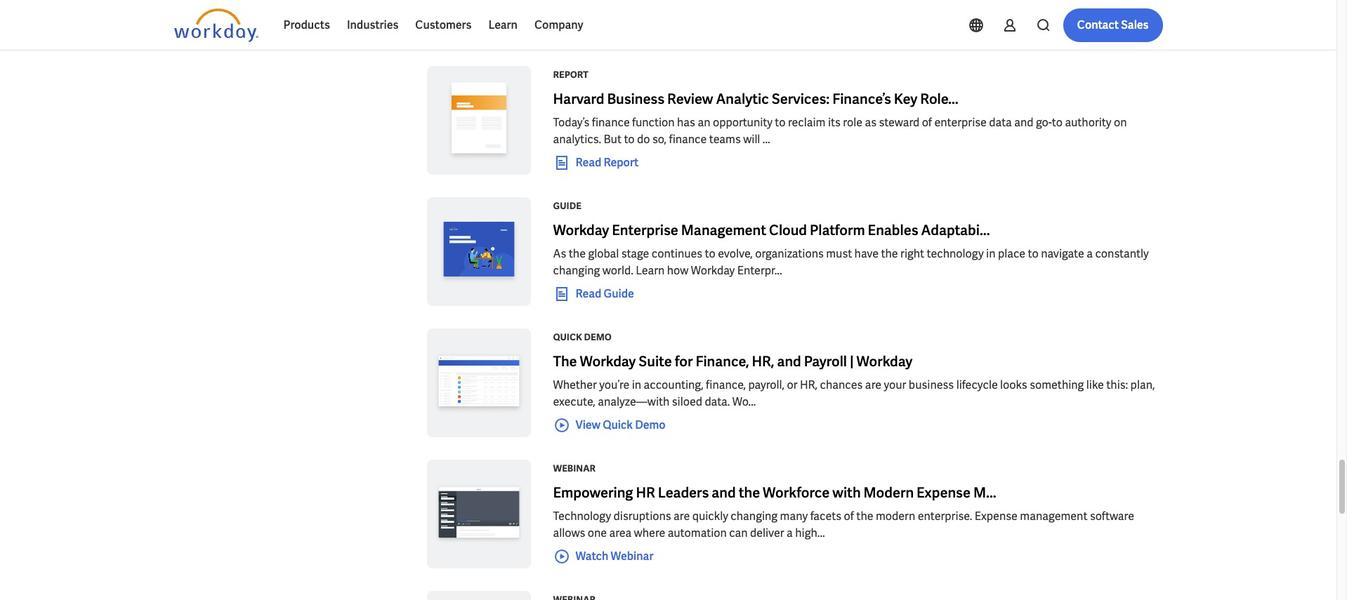 Task type: describe. For each thing, give the bounding box(es) containing it.
management
[[1020, 509, 1088, 524]]

the workday suite for finance, hr, and payroll | workday whether you're in accounting, finance, payroll, or hr, chances are your business lifecycle looks something like this: plan, execute, analyze—with siloed data. wo...
[[553, 353, 1155, 409]]

harvard
[[553, 90, 604, 108]]

hr
[[636, 484, 655, 502]]

an
[[698, 115, 710, 130]]

1 horizontal spatial report
[[604, 155, 639, 170]]

technology
[[553, 509, 611, 524]]

software
[[1090, 509, 1134, 524]]

has
[[677, 115, 695, 130]]

whitepaper
[[604, 24, 663, 39]]

you're
[[599, 378, 630, 393]]

go to the homepage image
[[174, 8, 258, 42]]

with
[[832, 484, 861, 502]]

deliver
[[750, 526, 784, 541]]

are inside the workday suite for finance, hr, and payroll | workday whether you're in accounting, finance, payroll, or hr, chances are your business lifecycle looks something like this: plan, execute, analyze—with siloed data. wo...
[[865, 378, 881, 393]]

siloed
[[672, 395, 702, 409]]

something
[[1030, 378, 1084, 393]]

as
[[553, 247, 566, 261]]

0 horizontal spatial expense
[[917, 484, 971, 502]]

are inside the empowering hr leaders and the workforce with modern expense m... technology disruptions are quickly changing many facets of the modern enterprise. expense management software allows one area where automation can deliver a high...
[[674, 509, 690, 524]]

chances
[[820, 378, 863, 393]]

customers button
[[407, 8, 480, 42]]

role
[[843, 115, 862, 130]]

services:
[[772, 90, 830, 108]]

the down with
[[856, 509, 873, 524]]

organizations
[[755, 247, 824, 261]]

payroll,
[[748, 378, 784, 393]]

and inside harvard business review analytic services: finance's key role... today's finance function has an opportunity to reclaim its role as steward of enterprise data and go-to authority on analytics. but to do so, finance teams will ...
[[1014, 115, 1033, 130]]

to left reclaim
[[775, 115, 786, 130]]

finance,
[[696, 353, 749, 371]]

to left authority
[[1052, 115, 1063, 130]]

analytics.
[[553, 132, 601, 147]]

on
[[1114, 115, 1127, 130]]

function
[[632, 115, 675, 130]]

steward
[[879, 115, 920, 130]]

and inside the empowering hr leaders and the workforce with modern expense m... technology disruptions are quickly changing many facets of the modern enterprise. expense management software allows one area where automation can deliver a high...
[[712, 484, 736, 502]]

platform
[[810, 221, 865, 239]]

area
[[609, 526, 632, 541]]

adaptabi...
[[921, 221, 990, 239]]

empowering
[[553, 484, 633, 502]]

of inside the empowering hr leaders and the workforce with modern expense m... technology disruptions are quickly changing many facets of the modern enterprise. expense management software allows one area where automation can deliver a high...
[[844, 509, 854, 524]]

industries
[[347, 18, 398, 32]]

0 horizontal spatial webinar
[[553, 463, 596, 475]]

your
[[884, 378, 906, 393]]

read report
[[576, 155, 639, 170]]

0 vertical spatial finance
[[592, 115, 630, 130]]

management
[[681, 221, 766, 239]]

where
[[634, 526, 665, 541]]

have
[[854, 247, 879, 261]]

workday enterprise management cloud platform enables adaptabi... as the global stage continues to evolve, organizations must have the right technology in place to navigate a constantly changing world. learn how workday enterpr...
[[553, 221, 1149, 278]]

the
[[553, 353, 577, 371]]

quickly
[[692, 509, 728, 524]]

enables
[[868, 221, 918, 239]]

customers
[[415, 18, 472, 32]]

workday up the your
[[857, 353, 913, 371]]

or
[[787, 378, 797, 393]]

as
[[865, 115, 877, 130]]

workday down evolve,
[[691, 263, 735, 278]]

role...
[[920, 90, 958, 108]]

view quick demo link
[[553, 417, 666, 434]]

disruptions
[[614, 509, 671, 524]]

today's
[[553, 115, 589, 130]]

accounting,
[[644, 378, 704, 393]]

workday up as
[[553, 221, 609, 239]]

1 horizontal spatial hr,
[[800, 378, 818, 393]]

world.
[[602, 263, 633, 278]]

quick demo
[[553, 332, 612, 343]]

harvard business review analytic services: finance's key role... today's finance function has an opportunity to reclaim its role as steward of enterprise data and go-to authority on analytics. but to do so, finance teams will ...
[[553, 90, 1127, 147]]

changing inside 'workday enterprise management cloud platform enables adaptabi... as the global stage continues to evolve, organizations must have the right technology in place to navigate a constantly changing world. learn how workday enterpr...'
[[553, 263, 600, 278]]

a inside 'workday enterprise management cloud platform enables adaptabi... as the global stage continues to evolve, organizations must have the right technology in place to navigate a constantly changing world. learn how workday enterpr...'
[[1087, 247, 1093, 261]]

data
[[989, 115, 1012, 130]]

allows
[[553, 526, 585, 541]]

to left do
[[624, 132, 635, 147]]

read report link
[[553, 154, 639, 171]]

modern
[[864, 484, 914, 502]]

leaders
[[658, 484, 709, 502]]

constantly
[[1095, 247, 1149, 261]]

to left evolve,
[[705, 247, 716, 261]]

demo inside view quick demo link
[[635, 418, 666, 433]]

m...
[[973, 484, 996, 502]]

0 vertical spatial guide
[[553, 200, 581, 212]]

but
[[604, 132, 622, 147]]

0 horizontal spatial report
[[553, 69, 588, 81]]

business
[[607, 90, 665, 108]]

0 horizontal spatial hr,
[[752, 353, 774, 371]]

in inside the workday suite for finance, hr, and payroll | workday whether you're in accounting, finance, payroll, or hr, chances are your business lifecycle looks something like this: plan, execute, analyze—with siloed data. wo...
[[632, 378, 641, 393]]

analytic
[[716, 90, 769, 108]]

data.
[[705, 395, 730, 409]]



Task type: vqa. For each thing, say whether or not it's contained in the screenshot.


Task type: locate. For each thing, give the bounding box(es) containing it.
1 read from the top
[[576, 24, 601, 39]]

1 vertical spatial demo
[[635, 418, 666, 433]]

2 read from the top
[[576, 155, 601, 170]]

industries button
[[338, 8, 407, 42]]

sales
[[1121, 18, 1149, 32]]

0 vertical spatial expense
[[917, 484, 971, 502]]

finance down has
[[669, 132, 707, 147]]

learn button
[[480, 8, 526, 42]]

expense up enterprise.
[[917, 484, 971, 502]]

1 vertical spatial a
[[787, 526, 793, 541]]

whether
[[553, 378, 597, 393]]

this:
[[1106, 378, 1128, 393]]

hr, up payroll,
[[752, 353, 774, 371]]

finance's
[[832, 90, 891, 108]]

1 horizontal spatial a
[[1087, 247, 1093, 261]]

contact
[[1077, 18, 1119, 32]]

2 horizontal spatial and
[[1014, 115, 1033, 130]]

like
[[1086, 378, 1104, 393]]

global
[[588, 247, 619, 261]]

one
[[588, 526, 607, 541]]

2 vertical spatial and
[[712, 484, 736, 502]]

1 vertical spatial are
[[674, 509, 690, 524]]

report down but
[[604, 155, 639, 170]]

of inside harvard business review analytic services: finance's key role... today's finance function has an opportunity to reclaim its role as steward of enterprise data and go-to authority on analytics. but to do so, finance teams will ...
[[922, 115, 932, 130]]

0 vertical spatial demo
[[584, 332, 612, 343]]

0 vertical spatial a
[[1087, 247, 1093, 261]]

finance,
[[706, 378, 746, 393]]

payroll
[[804, 353, 847, 371]]

many
[[780, 509, 808, 524]]

1 horizontal spatial expense
[[975, 509, 1018, 524]]

authority
[[1065, 115, 1111, 130]]

continues
[[652, 247, 702, 261]]

read for workday
[[576, 286, 601, 301]]

0 vertical spatial and
[[1014, 115, 1033, 130]]

1 vertical spatial and
[[777, 353, 801, 371]]

1 horizontal spatial webinar
[[611, 549, 653, 564]]

execute,
[[553, 395, 595, 409]]

enterprise
[[612, 221, 678, 239]]

technology
[[927, 247, 984, 261]]

learn inside 'workday enterprise management cloud platform enables adaptabi... as the global stage continues to evolve, organizations must have the right technology in place to navigate a constantly changing world. learn how workday enterpr...'
[[636, 263, 665, 278]]

workday
[[553, 221, 609, 239], [691, 263, 735, 278], [580, 353, 636, 371], [857, 353, 913, 371]]

webinar up empowering
[[553, 463, 596, 475]]

1 horizontal spatial learn
[[636, 263, 665, 278]]

1 vertical spatial learn
[[636, 263, 665, 278]]

0 horizontal spatial demo
[[584, 332, 612, 343]]

hr, right the or
[[800, 378, 818, 393]]

changing up deliver
[[731, 509, 778, 524]]

0 vertical spatial read
[[576, 24, 601, 39]]

0 vertical spatial learn
[[488, 18, 518, 32]]

1 horizontal spatial in
[[986, 247, 996, 261]]

0 horizontal spatial guide
[[553, 200, 581, 212]]

for
[[675, 353, 693, 371]]

0 vertical spatial hr,
[[752, 353, 774, 371]]

and left go-
[[1014, 115, 1033, 130]]

1 vertical spatial webinar
[[611, 549, 653, 564]]

analyze—with
[[598, 395, 670, 409]]

are
[[865, 378, 881, 393], [674, 509, 690, 524]]

high...
[[795, 526, 825, 541]]

0 horizontal spatial in
[[632, 378, 641, 393]]

must
[[826, 247, 852, 261]]

1 vertical spatial changing
[[731, 509, 778, 524]]

wo...
[[732, 395, 756, 409]]

to right place
[[1028, 247, 1039, 261]]

1 vertical spatial expense
[[975, 509, 1018, 524]]

watch webinar link
[[553, 548, 653, 565]]

webinar down area
[[611, 549, 653, 564]]

0 vertical spatial report
[[553, 69, 588, 81]]

reclaim
[[788, 115, 826, 130]]

1 horizontal spatial quick
[[603, 418, 633, 433]]

of right the facets
[[844, 509, 854, 524]]

the right as
[[569, 247, 586, 261]]

enterpr...
[[737, 263, 782, 278]]

and
[[1014, 115, 1033, 130], [777, 353, 801, 371], [712, 484, 736, 502]]

1 vertical spatial finance
[[669, 132, 707, 147]]

read
[[576, 24, 601, 39], [576, 155, 601, 170], [576, 286, 601, 301]]

0 horizontal spatial changing
[[553, 263, 600, 278]]

right
[[900, 247, 924, 261]]

learn left company
[[488, 18, 518, 32]]

0 vertical spatial quick
[[553, 332, 582, 343]]

and up quickly
[[712, 484, 736, 502]]

a down many
[[787, 526, 793, 541]]

in left place
[[986, 247, 996, 261]]

1 vertical spatial read
[[576, 155, 601, 170]]

learn inside dropdown button
[[488, 18, 518, 32]]

automation
[[668, 526, 727, 541]]

the up can
[[739, 484, 760, 502]]

read down analytics.
[[576, 155, 601, 170]]

1 horizontal spatial are
[[865, 378, 881, 393]]

contact sales link
[[1063, 8, 1163, 42]]

expense
[[917, 484, 971, 502], [975, 509, 1018, 524]]

watch
[[576, 549, 608, 564]]

its
[[828, 115, 841, 130]]

products button
[[275, 8, 338, 42]]

workday up you're
[[580, 353, 636, 371]]

changing inside the empowering hr leaders and the workforce with modern expense m... technology disruptions are quickly changing many facets of the modern enterprise. expense management software allows one area where automation can deliver a high...
[[731, 509, 778, 524]]

1 vertical spatial quick
[[603, 418, 633, 433]]

view
[[576, 418, 601, 433]]

in up analyze—with
[[632, 378, 641, 393]]

changing
[[553, 263, 600, 278], [731, 509, 778, 524]]

empowering hr leaders and the workforce with modern expense m... technology disruptions are quickly changing many facets of the modern enterprise. expense management software allows one area where automation can deliver a high...
[[553, 484, 1134, 541]]

company
[[534, 18, 583, 32]]

0 horizontal spatial are
[[674, 509, 690, 524]]

1 horizontal spatial guide
[[604, 286, 634, 301]]

0 horizontal spatial quick
[[553, 332, 582, 343]]

a inside the empowering hr leaders and the workforce with modern expense m... technology disruptions are quickly changing many facets of the modern enterprise. expense management software allows one area where automation can deliver a high...
[[787, 526, 793, 541]]

demo
[[584, 332, 612, 343], [635, 418, 666, 433]]

guide down 'world.'
[[604, 286, 634, 301]]

finance
[[592, 115, 630, 130], [669, 132, 707, 147]]

products
[[283, 18, 330, 32]]

changing down as
[[553, 263, 600, 278]]

1 horizontal spatial finance
[[669, 132, 707, 147]]

lifecycle
[[956, 378, 998, 393]]

1 horizontal spatial changing
[[731, 509, 778, 524]]

0 horizontal spatial and
[[712, 484, 736, 502]]

quick down analyze—with
[[603, 418, 633, 433]]

0 horizontal spatial learn
[[488, 18, 518, 32]]

demo down read guide link
[[584, 332, 612, 343]]

1 vertical spatial guide
[[604, 286, 634, 301]]

2 vertical spatial read
[[576, 286, 601, 301]]

read whitepaper link
[[553, 23, 663, 40]]

1 vertical spatial in
[[632, 378, 641, 393]]

0 vertical spatial changing
[[553, 263, 600, 278]]

0 horizontal spatial of
[[844, 509, 854, 524]]

guide up as
[[553, 200, 581, 212]]

quick up the the
[[553, 332, 582, 343]]

and inside the workday suite for finance, hr, and payroll | workday whether you're in accounting, finance, payroll, or hr, chances are your business lifecycle looks something like this: plan, execute, analyze—with siloed data. wo...
[[777, 353, 801, 371]]

learn down stage
[[636, 263, 665, 278]]

expense down m...
[[975, 509, 1018, 524]]

plan,
[[1130, 378, 1155, 393]]

1 horizontal spatial demo
[[635, 418, 666, 433]]

hr,
[[752, 353, 774, 371], [800, 378, 818, 393]]

teams
[[709, 132, 741, 147]]

key
[[894, 90, 918, 108]]

so,
[[652, 132, 667, 147]]

read for harvard
[[576, 155, 601, 170]]

in inside 'workday enterprise management cloud platform enables adaptabi... as the global stage continues to evolve, organizations must have the right technology in place to navigate a constantly changing world. learn how workday enterpr...'
[[986, 247, 996, 261]]

report up harvard
[[553, 69, 588, 81]]

workforce
[[763, 484, 830, 502]]

0 horizontal spatial a
[[787, 526, 793, 541]]

business
[[909, 378, 954, 393]]

will
[[743, 132, 760, 147]]

the left 'right'
[[881, 247, 898, 261]]

1 vertical spatial of
[[844, 509, 854, 524]]

review
[[667, 90, 713, 108]]

navigate
[[1041, 247, 1084, 261]]

a right navigate in the top right of the page
[[1087, 247, 1093, 261]]

read left whitepaper
[[576, 24, 601, 39]]

place
[[998, 247, 1026, 261]]

to
[[775, 115, 786, 130], [1052, 115, 1063, 130], [624, 132, 635, 147], [705, 247, 716, 261], [1028, 247, 1039, 261]]

0 vertical spatial in
[[986, 247, 996, 261]]

of down role...
[[922, 115, 932, 130]]

0 vertical spatial of
[[922, 115, 932, 130]]

1 horizontal spatial of
[[922, 115, 932, 130]]

evolve,
[[718, 247, 753, 261]]

contact sales
[[1077, 18, 1149, 32]]

0 vertical spatial webinar
[[553, 463, 596, 475]]

1 horizontal spatial and
[[777, 353, 801, 371]]

3 read from the top
[[576, 286, 601, 301]]

of
[[922, 115, 932, 130], [844, 509, 854, 524]]

looks
[[1000, 378, 1027, 393]]

finance up but
[[592, 115, 630, 130]]

are up automation
[[674, 509, 690, 524]]

opportunity
[[713, 115, 773, 130]]

and up the or
[[777, 353, 801, 371]]

0 horizontal spatial finance
[[592, 115, 630, 130]]

1 vertical spatial report
[[604, 155, 639, 170]]

0 vertical spatial are
[[865, 378, 881, 393]]

1 vertical spatial hr,
[[800, 378, 818, 393]]

watch webinar
[[576, 549, 653, 564]]

read guide
[[576, 286, 634, 301]]

demo down analyze—with
[[635, 418, 666, 433]]

enterprise
[[934, 115, 987, 130]]

enterprise.
[[918, 509, 972, 524]]

cloud
[[769, 221, 807, 239]]

suite
[[639, 353, 672, 371]]

read down global
[[576, 286, 601, 301]]

guide
[[553, 200, 581, 212], [604, 286, 634, 301]]

view quick demo
[[576, 418, 666, 433]]

modern
[[876, 509, 915, 524]]

are left the your
[[865, 378, 881, 393]]



